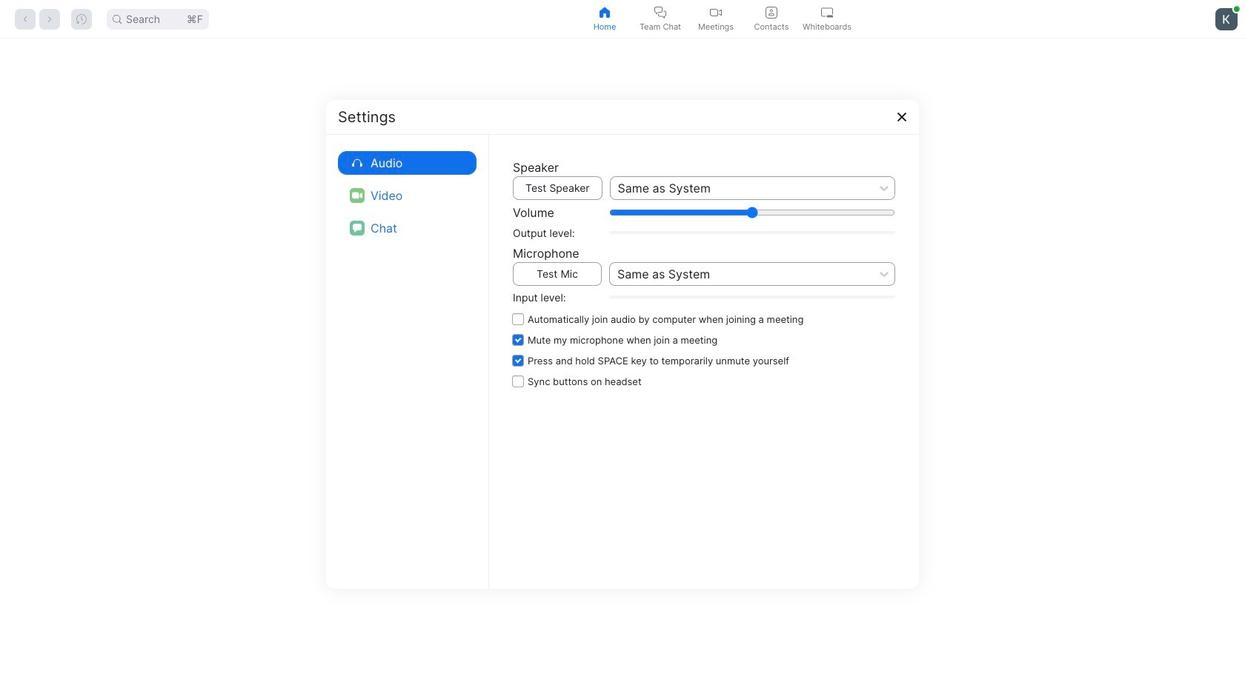 Task type: vqa. For each thing, say whether or not it's contained in the screenshot.
progress bar to the bottom
yes



Task type: locate. For each thing, give the bounding box(es) containing it.
None checkbox
[[513, 309, 896, 330], [513, 330, 896, 350], [513, 350, 896, 371], [513, 371, 896, 392], [513, 309, 896, 330], [513, 330, 896, 350], [513, 350, 896, 371], [513, 371, 896, 392]]

profile contact image
[[766, 6, 778, 18]]

chat image
[[350, 221, 365, 235], [353, 224, 362, 232]]

home small image
[[599, 6, 611, 18]]

1 vertical spatial progress bar
[[610, 296, 896, 299]]

plus squircle image
[[498, 273, 531, 306], [498, 273, 531, 306]]

team chat image
[[655, 6, 667, 18]]

video on image inside image
[[352, 190, 363, 201]]

home small image
[[599, 6, 611, 18]]

tab panel
[[0, 39, 1246, 689]]

0 vertical spatial progress bar
[[610, 231, 896, 234]]

video on image
[[710, 6, 722, 18], [710, 6, 722, 18], [352, 190, 363, 201]]

close image
[[897, 111, 908, 123], [897, 111, 908, 123]]

tab list
[[577, 0, 855, 38]]

progress bar
[[610, 231, 896, 234], [610, 296, 896, 299]]

headphone image
[[350, 155, 365, 170], [352, 158, 363, 168]]

online image
[[1235, 6, 1240, 12], [1235, 6, 1240, 12]]

None range field
[[610, 207, 896, 218]]

video on image
[[350, 188, 365, 203]]

settings tab list
[[338, 146, 477, 244]]

whiteboard small image
[[822, 6, 834, 18], [822, 6, 834, 18]]



Task type: describe. For each thing, give the bounding box(es) containing it.
1 progress bar from the top
[[610, 231, 896, 234]]

team chat image
[[655, 6, 667, 18]]

magnifier image
[[113, 14, 122, 23]]

profile contact image
[[766, 6, 778, 18]]

magnifier image
[[113, 14, 122, 23]]

2 progress bar from the top
[[610, 296, 896, 299]]



